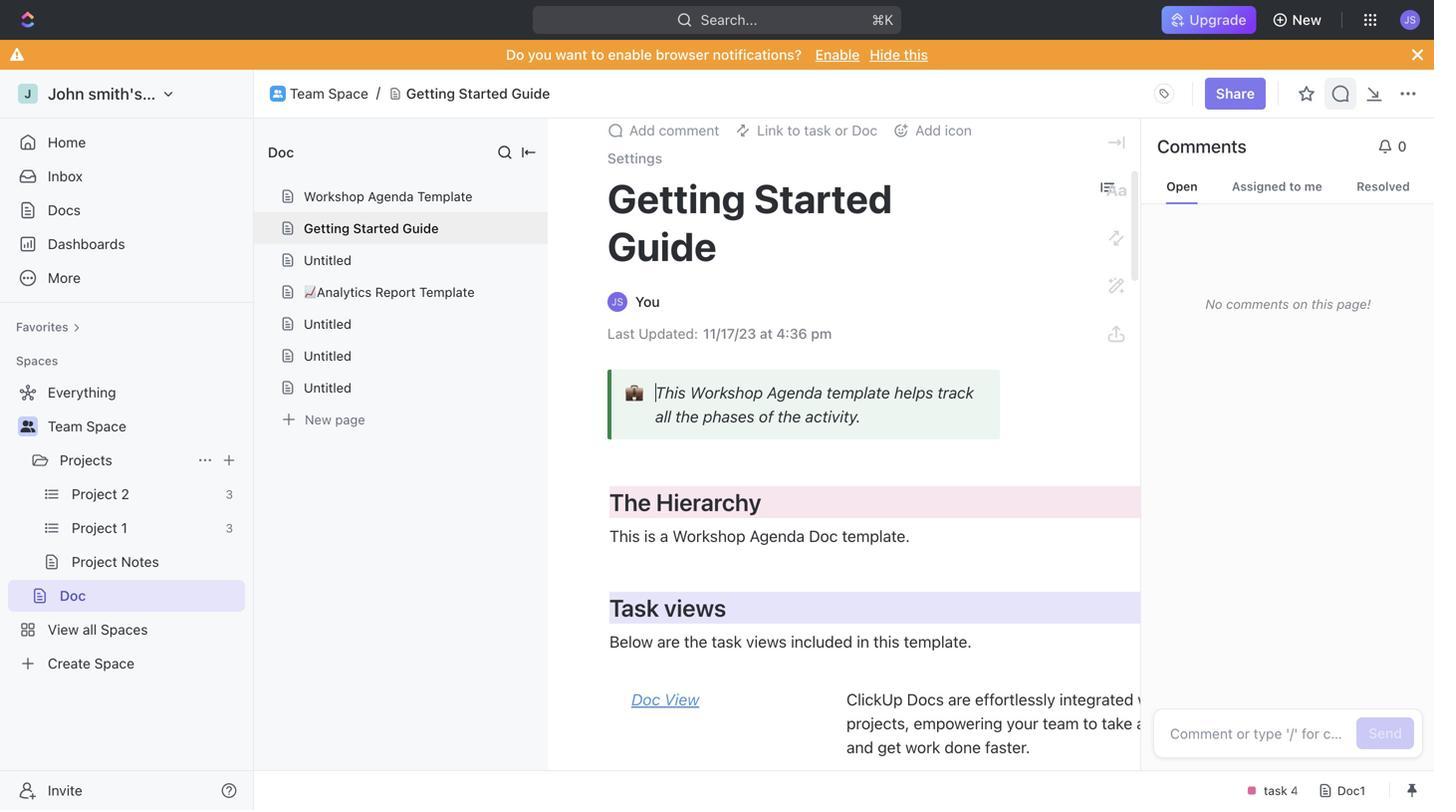 Task type: vqa. For each thing, say whether or not it's contained in the screenshot.
the rightmost views
yes



Task type: locate. For each thing, give the bounding box(es) containing it.
guide down you
[[512, 85, 550, 102]]

space
[[328, 85, 369, 102], [86, 418, 126, 434], [94, 655, 135, 672]]

0 vertical spatial template
[[418, 189, 473, 204]]

last
[[608, 325, 635, 342]]

add up settings
[[630, 122, 655, 138]]

0 vertical spatial your
[[1173, 690, 1205, 709]]

to
[[591, 46, 605, 63], [788, 122, 801, 138], [1290, 179, 1302, 193], [1084, 714, 1098, 733]]

0 horizontal spatial team
[[48, 418, 83, 434]]

0 vertical spatial spaces
[[16, 354, 58, 368]]

0 horizontal spatial guide
[[403, 221, 439, 236]]

this right 💼
[[656, 383, 686, 402]]

project left 1
[[72, 520, 117, 536]]

workshop up 📈analytics
[[304, 189, 365, 204]]

0 vertical spatial user group image
[[273, 89, 283, 97]]

task
[[610, 594, 659, 622]]

0 horizontal spatial this
[[610, 527, 640, 545]]

view all spaces
[[48, 621, 148, 638]]

0 horizontal spatial started
[[353, 221, 399, 236]]

invite
[[48, 782, 82, 799]]

1 vertical spatial team space link
[[48, 411, 241, 442]]

this
[[656, 383, 686, 402], [610, 527, 640, 545]]

2 horizontal spatial this
[[1312, 296, 1334, 311]]

project for project notes
[[72, 554, 117, 570]]

untitled
[[304, 253, 352, 268], [304, 316, 352, 331], [304, 348, 352, 363], [304, 380, 352, 395]]

to right link
[[788, 122, 801, 138]]

the hierarchy
[[610, 488, 1334, 516]]

1 vertical spatial all
[[83, 621, 97, 638]]

spaces down the favorites at the top of page
[[16, 354, 58, 368]]

views left 'included'
[[747, 632, 787, 651]]

comments
[[1227, 296, 1290, 311]]

1 vertical spatial views
[[747, 632, 787, 651]]

add left icon
[[916, 122, 942, 138]]

to down integrated
[[1084, 714, 1098, 733]]

0 vertical spatial project
[[72, 486, 117, 502]]

view
[[48, 621, 79, 638], [665, 690, 700, 709]]

this inside this workshop agenda template helps track all the phases of the activity.
[[656, 383, 686, 402]]

started down do
[[459, 85, 508, 102]]

4 untitled from the top
[[304, 380, 352, 395]]

3 for 1
[[226, 521, 233, 535]]

template.
[[843, 527, 911, 545], [904, 632, 972, 651]]

1 vertical spatial task
[[712, 632, 742, 651]]

doc inside dropdown button
[[852, 122, 878, 138]]

views right task
[[665, 594, 727, 622]]

tree
[[8, 377, 245, 680]]

guide for new page
[[403, 221, 439, 236]]

1 vertical spatial are
[[949, 690, 972, 709]]

no
[[1206, 296, 1223, 311]]

new inside button
[[1293, 11, 1322, 28]]

0 vertical spatial this
[[904, 46, 929, 63]]

started down link to task or doc on the right top
[[754, 175, 893, 222]]

1 horizontal spatial docs
[[907, 690, 945, 709]]

page
[[335, 412, 365, 427]]

team space inside team space 'link'
[[48, 418, 126, 434]]

0 vertical spatial 3
[[226, 487, 233, 501]]

1 horizontal spatial your
[[1173, 690, 1205, 709]]

user group image inside sidebar navigation
[[20, 421, 35, 432]]

0 horizontal spatial add
[[630, 122, 655, 138]]

page!
[[1338, 296, 1372, 311]]

agenda up 📈analytics report template
[[368, 189, 414, 204]]

user group image
[[273, 89, 283, 97], [20, 421, 35, 432]]

want
[[556, 46, 588, 63]]

task left or
[[805, 122, 832, 138]]

1 vertical spatial this
[[610, 527, 640, 545]]

workshop down hierarchy
[[673, 527, 746, 545]]

your down effortlessly
[[1007, 714, 1039, 733]]

getting
[[406, 85, 455, 102], [608, 175, 746, 222], [304, 221, 350, 236]]

projects link
[[60, 444, 189, 476]]

1 horizontal spatial add
[[916, 122, 942, 138]]

home link
[[8, 127, 245, 158]]

are up empowering
[[949, 690, 972, 709]]

getting started guide
[[406, 85, 550, 102], [608, 175, 901, 269], [304, 221, 439, 236]]

clickup
[[847, 690, 903, 709]]

team space for the left team space 'link'
[[48, 418, 126, 434]]

project left 2 at the bottom
[[72, 486, 117, 502]]

project for project 1
[[72, 520, 117, 536]]

the right of
[[778, 407, 802, 426]]

tasks
[[1209, 690, 1247, 709]]

0 horizontal spatial new
[[305, 412, 332, 427]]

getting started guide down do
[[406, 85, 550, 102]]

1 horizontal spatial spaces
[[101, 621, 148, 638]]

new for new page
[[305, 412, 332, 427]]

new for new
[[1293, 11, 1322, 28]]

inbox
[[48, 168, 83, 184]]

1 vertical spatial project
[[72, 520, 117, 536]]

0 horizontal spatial your
[[1007, 714, 1039, 733]]

and right tasks
[[1251, 690, 1278, 709]]

phases
[[703, 407, 755, 426]]

2 vertical spatial project
[[72, 554, 117, 570]]

included
[[791, 632, 853, 651]]

done
[[945, 738, 982, 757]]

create space link
[[8, 648, 241, 680]]

guide down workshop agenda template
[[403, 221, 439, 236]]

1 horizontal spatial team space link
[[290, 85, 369, 102]]

spaces up create space link
[[101, 621, 148, 638]]

3 right project 2 link
[[226, 487, 233, 501]]

1 horizontal spatial and
[[1251, 690, 1278, 709]]

1 horizontal spatial team space
[[290, 85, 369, 102]]

team
[[290, 85, 325, 102], [48, 418, 83, 434]]

0 horizontal spatial all
[[83, 621, 97, 638]]

template
[[418, 189, 473, 204], [420, 285, 475, 299]]

create space
[[48, 655, 135, 672]]

1 vertical spatial agenda
[[768, 383, 823, 402]]

guide
[[512, 85, 550, 102], [403, 221, 439, 236], [608, 223, 717, 269]]

project down project 1
[[72, 554, 117, 570]]

everything link
[[8, 377, 241, 409]]

0 horizontal spatial views
[[665, 594, 727, 622]]

0 vertical spatial view
[[48, 621, 79, 638]]

the
[[676, 407, 699, 426], [778, 407, 802, 426], [685, 632, 708, 651]]

1 horizontal spatial team
[[290, 85, 325, 102]]

work
[[906, 738, 941, 757]]

task
[[805, 122, 832, 138], [712, 632, 742, 651]]

1 horizontal spatial js
[[1405, 14, 1417, 25]]

1 vertical spatial new
[[305, 412, 332, 427]]

is
[[645, 527, 656, 545]]

projects
[[60, 452, 112, 468]]

0 vertical spatial team space link
[[290, 85, 369, 102]]

guide for share
[[512, 85, 550, 102]]

the left phases
[[676, 407, 699, 426]]

1 horizontal spatial this
[[904, 46, 929, 63]]

0 horizontal spatial this
[[874, 632, 900, 651]]

docs inside sidebar navigation
[[48, 202, 81, 218]]

docs
[[48, 202, 81, 218], [907, 690, 945, 709]]

inbox link
[[8, 160, 245, 192]]

0 horizontal spatial docs
[[48, 202, 81, 218]]

add
[[630, 122, 655, 138], [916, 122, 942, 138]]

this right hide
[[904, 46, 929, 63]]

1 vertical spatial 3
[[226, 521, 233, 535]]

3 untitled from the top
[[304, 348, 352, 363]]

📈analytics report template
[[304, 285, 475, 299]]

all left phases
[[656, 407, 672, 426]]

2 add from the left
[[916, 122, 942, 138]]

2 horizontal spatial getting
[[608, 175, 746, 222]]

team space link
[[290, 85, 369, 102], [48, 411, 241, 442]]

⌘k
[[872, 11, 894, 28]]

0 horizontal spatial are
[[658, 632, 680, 651]]

all
[[656, 407, 672, 426], [83, 621, 97, 638]]

below are the task views included in this template.
[[610, 632, 977, 651]]

enable
[[816, 46, 860, 63]]

template
[[827, 383, 891, 402]]

0 vertical spatial and
[[1251, 690, 1278, 709]]

new right upgrade
[[1293, 11, 1322, 28]]

0 horizontal spatial view
[[48, 621, 79, 638]]

smith's
[[88, 84, 142, 103]]

0 vertical spatial space
[[328, 85, 369, 102]]

tree containing everything
[[8, 377, 245, 680]]

this for this workshop agenda template helps track all the phases of the activity.
[[656, 383, 686, 402]]

0 horizontal spatial user group image
[[20, 421, 35, 432]]

2 horizontal spatial guide
[[608, 223, 717, 269]]

3 for 2
[[226, 487, 233, 501]]

3 up the project notes link on the bottom
[[226, 521, 233, 535]]

task left 'included'
[[712, 632, 742, 651]]

this left is at the bottom of the page
[[610, 527, 640, 545]]

to left me
[[1290, 179, 1302, 193]]

1 horizontal spatial getting
[[406, 85, 455, 102]]

no comments on this page!
[[1206, 296, 1372, 311]]

docs down inbox
[[48, 202, 81, 218]]

new left page
[[305, 412, 332, 427]]

to inside dropdown button
[[788, 122, 801, 138]]

guide inside getting started guide
[[608, 223, 717, 269]]

2 untitled from the top
[[304, 316, 352, 331]]

a
[[660, 527, 669, 545]]

1 horizontal spatial new
[[1293, 11, 1322, 28]]

1 vertical spatial space
[[86, 418, 126, 434]]

0 horizontal spatial team space
[[48, 418, 126, 434]]

doc link
[[60, 580, 241, 612]]

docs up empowering
[[907, 690, 945, 709]]

0 horizontal spatial getting
[[304, 221, 350, 236]]

0 vertical spatial this
[[656, 383, 686, 402]]

0 vertical spatial js
[[1405, 14, 1417, 25]]

1 vertical spatial template
[[420, 285, 475, 299]]

3 project from the top
[[72, 554, 117, 570]]

agenda up of
[[768, 383, 823, 402]]

0 vertical spatial task
[[805, 122, 832, 138]]

below
[[610, 632, 653, 651]]

in
[[857, 632, 870, 651]]

2 3 from the top
[[226, 521, 233, 535]]

and
[[1251, 690, 1278, 709], [847, 738, 874, 757]]

effortlessly
[[976, 690, 1056, 709]]

project
[[72, 486, 117, 502], [72, 520, 117, 536], [72, 554, 117, 570]]

getting started guide down workshop agenda template
[[304, 221, 439, 236]]

1 add from the left
[[630, 122, 655, 138]]

0 vertical spatial team space
[[290, 85, 369, 102]]

are right below
[[658, 632, 680, 651]]

1 horizontal spatial guide
[[512, 85, 550, 102]]

all up create space
[[83, 621, 97, 638]]

favorites
[[16, 320, 69, 334]]

your right 'with'
[[1173, 690, 1205, 709]]

0 vertical spatial all
[[656, 407, 672, 426]]

1 vertical spatial team
[[48, 418, 83, 434]]

your
[[1173, 690, 1205, 709], [1007, 714, 1039, 733]]

0 vertical spatial views
[[665, 594, 727, 622]]

1 horizontal spatial view
[[665, 690, 700, 709]]

workshop inside this workshop agenda template helps track all the phases of the activity.
[[690, 383, 763, 402]]

1 3 from the top
[[226, 487, 233, 501]]

1 horizontal spatial all
[[656, 407, 672, 426]]

agenda down hierarchy
[[750, 527, 805, 545]]

2 project from the top
[[72, 520, 117, 536]]

project 1
[[72, 520, 127, 536]]

template for 📈analytics report template
[[420, 285, 475, 299]]

0 vertical spatial docs
[[48, 202, 81, 218]]

1 horizontal spatial started
[[459, 85, 508, 102]]

0 vertical spatial are
[[658, 632, 680, 651]]

1 horizontal spatial this
[[656, 383, 686, 402]]

this right on
[[1312, 296, 1334, 311]]

home
[[48, 134, 86, 150]]

1 horizontal spatial views
[[747, 632, 787, 651]]

1 project from the top
[[72, 486, 117, 502]]

workshop up phases
[[690, 383, 763, 402]]

1 vertical spatial docs
[[907, 690, 945, 709]]

template for workshop agenda template
[[418, 189, 473, 204]]

2 vertical spatial this
[[874, 632, 900, 651]]

4:36
[[777, 325, 808, 342]]

0 horizontal spatial js
[[612, 296, 624, 307]]

and left get
[[847, 738, 874, 757]]

1 horizontal spatial user group image
[[273, 89, 283, 97]]

2 horizontal spatial started
[[754, 175, 893, 222]]

doc inside tree
[[60, 587, 86, 604]]

1 vertical spatial team space
[[48, 418, 126, 434]]

1 horizontal spatial are
[[949, 690, 972, 709]]

john
[[48, 84, 84, 103]]

user group image for the right team space 'link'
[[273, 89, 283, 97]]

1 vertical spatial and
[[847, 738, 874, 757]]

1 vertical spatial user group image
[[20, 421, 35, 432]]

1 vertical spatial template.
[[904, 632, 972, 651]]

this right in
[[874, 632, 900, 651]]

0 vertical spatial new
[[1293, 11, 1322, 28]]

do
[[506, 46, 525, 63]]

0 button
[[1370, 131, 1420, 162]]

3
[[226, 487, 233, 501], [226, 521, 233, 535]]

faster.
[[986, 738, 1031, 757]]

1 vertical spatial workshop
[[690, 383, 763, 402]]

started down workshop agenda template
[[353, 221, 399, 236]]

guide up "you" in the left top of the page
[[608, 223, 717, 269]]

1 horizontal spatial task
[[805, 122, 832, 138]]



Task type: describe. For each thing, give the bounding box(es) containing it.
j
[[24, 87, 31, 101]]

0 horizontal spatial task
[[712, 632, 742, 651]]

getting started guide for new page
[[304, 221, 439, 236]]

0 vertical spatial agenda
[[368, 189, 414, 204]]

project for project 2
[[72, 486, 117, 502]]

open
[[1167, 179, 1198, 193]]

add for add comment
[[630, 122, 655, 138]]

create
[[48, 655, 91, 672]]

activity.
[[806, 407, 861, 426]]

are inside clickup docs are effortlessly integrated with your tasks and projects, empowering your team to take action immediately and get work done faster.
[[949, 690, 972, 709]]

action
[[1137, 714, 1182, 733]]

everything
[[48, 384, 116, 401]]

last updated: 11/17/23 at 4:36 pm
[[608, 325, 832, 342]]

getting started guide for share
[[406, 85, 550, 102]]

view all spaces link
[[8, 614, 241, 646]]

updated:
[[639, 325, 698, 342]]

or
[[835, 122, 849, 138]]

team inside sidebar navigation
[[48, 418, 83, 434]]

share
[[1217, 85, 1256, 102]]

empowering
[[914, 714, 1003, 733]]

link to task or doc button
[[728, 116, 886, 144]]

this is a workshop agenda doc template.
[[610, 527, 911, 545]]

comments
[[1158, 136, 1247, 157]]

enable
[[608, 46, 652, 63]]

getting for share
[[406, 85, 455, 102]]

project 1 link
[[72, 512, 218, 544]]

js button
[[1395, 4, 1427, 36]]

started for new page
[[353, 221, 399, 236]]

me
[[1305, 179, 1323, 193]]

clickup docs are effortlessly integrated with your tasks and projects, empowering your team to take action immediately and get work done faster.
[[847, 690, 1282, 757]]

1 vertical spatial spaces
[[101, 621, 148, 638]]

send
[[1369, 725, 1403, 741]]

projects,
[[847, 714, 910, 733]]

add for add icon
[[916, 122, 942, 138]]

this workshop agenda template helps track all the phases of the activity.
[[656, 383, 979, 426]]

user group image for the left team space 'link'
[[20, 421, 35, 432]]

0
[[1399, 138, 1408, 154]]

0 vertical spatial workshop
[[304, 189, 365, 204]]

comment
[[659, 122, 720, 138]]

view inside sidebar navigation
[[48, 621, 79, 638]]

report
[[375, 285, 416, 299]]

john smith's workspace, , element
[[18, 84, 38, 104]]

sidebar navigation
[[0, 70, 258, 810]]

assigned to me
[[1233, 179, 1323, 193]]

getting inside getting started guide
[[608, 175, 746, 222]]

doc view link
[[632, 690, 700, 709]]

add icon
[[916, 122, 972, 138]]

11/17/23
[[703, 325, 757, 342]]

immediately
[[1186, 714, 1273, 733]]

started inside getting started guide
[[754, 175, 893, 222]]

of
[[759, 407, 774, 426]]

project notes
[[72, 554, 159, 570]]

project 2
[[72, 486, 129, 502]]

1 vertical spatial js
[[612, 296, 624, 307]]

link to task or doc
[[758, 122, 878, 138]]

at
[[760, 325, 773, 342]]

search...
[[701, 11, 758, 28]]

all inside this workshop agenda template helps track all the phases of the activity.
[[656, 407, 672, 426]]

project notes link
[[72, 546, 241, 578]]

dashboards
[[48, 236, 125, 252]]

icon
[[945, 122, 972, 138]]

1
[[121, 520, 127, 536]]

pm
[[811, 325, 832, 342]]

0 vertical spatial template.
[[843, 527, 911, 545]]

the
[[610, 488, 651, 516]]

add comment
[[630, 122, 720, 138]]

0 vertical spatial team
[[290, 85, 325, 102]]

0 horizontal spatial and
[[847, 738, 874, 757]]

on
[[1294, 296, 1309, 311]]

2 vertical spatial agenda
[[750, 527, 805, 545]]

all inside the 'view all spaces' link
[[83, 621, 97, 638]]

tree inside sidebar navigation
[[8, 377, 245, 680]]

integrated
[[1060, 690, 1134, 709]]

you
[[636, 293, 660, 310]]

started for share
[[459, 85, 508, 102]]

task inside dropdown button
[[805, 122, 832, 138]]

0 horizontal spatial spaces
[[16, 354, 58, 368]]

new button
[[1265, 4, 1334, 36]]

dropdown menu image
[[1149, 78, 1181, 110]]

upgrade
[[1190, 11, 1247, 28]]

this for this is a workshop agenda doc template.
[[610, 527, 640, 545]]

agenda inside this workshop agenda template helps track all the phases of the activity.
[[768, 383, 823, 402]]

do you want to enable browser notifications? enable hide this
[[506, 46, 929, 63]]

more button
[[8, 262, 245, 294]]

js inside dropdown button
[[1405, 14, 1417, 25]]

💼
[[626, 382, 644, 403]]

resolved
[[1357, 179, 1411, 193]]

link
[[758, 122, 784, 138]]

docs link
[[8, 194, 245, 226]]

favorites button
[[8, 315, 88, 339]]

getting started guide down link
[[608, 175, 901, 269]]

take
[[1102, 714, 1133, 733]]

1 untitled from the top
[[304, 253, 352, 268]]

helps
[[895, 383, 934, 402]]

you
[[528, 46, 552, 63]]

0 horizontal spatial team space link
[[48, 411, 241, 442]]

upgrade link
[[1162, 6, 1257, 34]]

hide
[[870, 46, 901, 63]]

2 vertical spatial workshop
[[673, 527, 746, 545]]

workshop agenda template
[[304, 189, 473, 204]]

to inside clickup docs are effortlessly integrated with your tasks and projects, empowering your team to take action immediately and get work done faster.
[[1084, 714, 1098, 733]]

new page
[[305, 412, 365, 427]]

more
[[48, 270, 81, 286]]

to right want
[[591, 46, 605, 63]]

team
[[1043, 714, 1080, 733]]

john smith's workspace
[[48, 84, 229, 103]]

📈analytics
[[304, 285, 372, 299]]

project 2 link
[[72, 478, 218, 510]]

team space for the right team space 'link'
[[290, 85, 369, 102]]

settings
[[608, 150, 663, 166]]

docs inside clickup docs are effortlessly integrated with your tasks and projects, empowering your team to take action immediately and get work done faster.
[[907, 690, 945, 709]]

the right below
[[685, 632, 708, 651]]

with
[[1138, 690, 1169, 709]]

get
[[878, 738, 902, 757]]

task views
[[610, 594, 1334, 622]]

notes
[[121, 554, 159, 570]]

2 vertical spatial space
[[94, 655, 135, 672]]

doc view
[[632, 690, 700, 709]]

1 vertical spatial view
[[665, 690, 700, 709]]

1 vertical spatial this
[[1312, 296, 1334, 311]]

browser
[[656, 46, 710, 63]]

1 vertical spatial your
[[1007, 714, 1039, 733]]

send button
[[1357, 717, 1415, 749]]

getting for new page
[[304, 221, 350, 236]]



